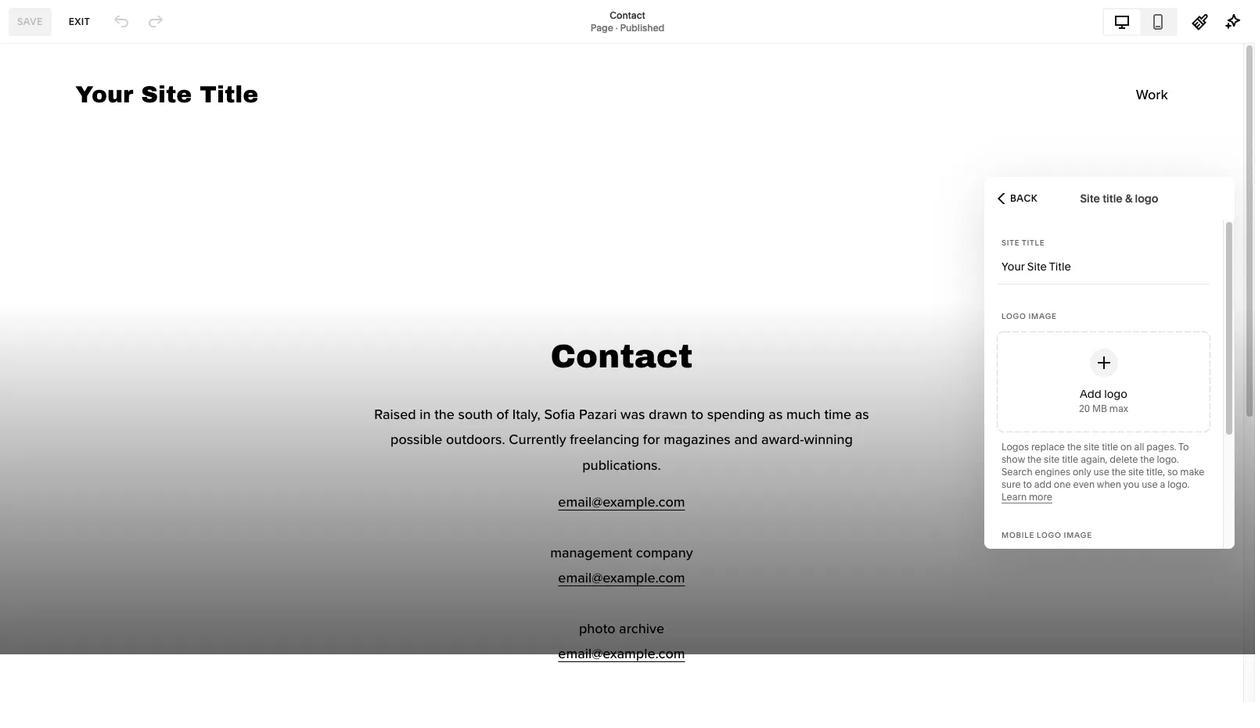 Task type: locate. For each thing, give the bounding box(es) containing it.
back button
[[993, 181, 1042, 216]]

contact page · published
[[591, 9, 665, 33]]

logo. up so
[[1157, 454, 1179, 466]]

site for site title
[[1002, 239, 1020, 247]]

1 vertical spatial image
[[1064, 531, 1092, 540]]

asset library link
[[26, 508, 174, 526]]

site
[[1080, 191, 1100, 205], [1002, 239, 1020, 247]]

all
[[1134, 441, 1145, 453]]

0 horizontal spatial site
[[1044, 454, 1060, 466]]

published
[[620, 22, 665, 33]]

brad
[[62, 616, 83, 627]]

None text field
[[1002, 250, 1206, 284]]

site up engines
[[1044, 454, 1060, 466]]

title
[[1022, 239, 1045, 247]]

logo
[[1135, 191, 1159, 205]]

title left &
[[1103, 191, 1123, 205]]

title
[[1103, 191, 1123, 205], [1102, 441, 1119, 453], [1062, 454, 1079, 466]]

1 horizontal spatial use
[[1142, 479, 1158, 491]]

tab list
[[1104, 9, 1176, 34]]

logo right the mobile
[[1037, 531, 1062, 540]]

again,
[[1081, 454, 1108, 466]]

use left a
[[1142, 479, 1158, 491]]

0 vertical spatial logo
[[1002, 312, 1026, 321]]

the
[[1067, 441, 1082, 453], [1027, 454, 1042, 466], [1141, 454, 1155, 466], [1112, 466, 1126, 478]]

site left &
[[1080, 191, 1100, 205]]

contact
[[610, 9, 645, 21]]

1 vertical spatial use
[[1142, 479, 1158, 491]]

search
[[1002, 466, 1033, 478]]

1 horizontal spatial site
[[1080, 191, 1100, 205]]

settings
[[26, 536, 75, 552]]

save
[[17, 15, 43, 27]]

image down even
[[1064, 531, 1092, 540]]

0 horizontal spatial use
[[1094, 466, 1110, 478]]

0 horizontal spatial site
[[1002, 239, 1020, 247]]

use
[[1094, 466, 1110, 478], [1142, 479, 1158, 491]]

asset library
[[26, 508, 104, 524]]

use down again,
[[1094, 466, 1110, 478]]

asset
[[26, 508, 60, 524]]

0 vertical spatial logo.
[[1157, 454, 1179, 466]]

to
[[1023, 479, 1032, 491]]

1 vertical spatial logo.
[[1168, 479, 1190, 491]]

show
[[1002, 454, 1025, 466]]

logo. down so
[[1168, 479, 1190, 491]]

logo.
[[1157, 454, 1179, 466], [1168, 479, 1190, 491]]

add
[[1034, 479, 1052, 491]]

image down title at right
[[1029, 312, 1057, 321]]

0 vertical spatial site
[[1080, 191, 1100, 205]]

site left title at right
[[1002, 239, 1020, 247]]

title,
[[1147, 466, 1165, 478]]

site up you
[[1129, 466, 1144, 478]]

title left on
[[1102, 441, 1119, 453]]

klo
[[85, 616, 100, 627]]

even
[[1073, 479, 1095, 491]]

1 horizontal spatial site
[[1084, 441, 1100, 453]]

so
[[1168, 466, 1178, 478]]

0 horizontal spatial image
[[1029, 312, 1057, 321]]

2 horizontal spatial site
[[1129, 466, 1144, 478]]

settings link
[[26, 536, 174, 554]]

one
[[1054, 479, 1071, 491]]

sure
[[1002, 479, 1021, 491]]

title up only
[[1062, 454, 1079, 466]]

logo down site title
[[1002, 312, 1026, 321]]

0 vertical spatial image
[[1029, 312, 1057, 321]]

site
[[1084, 441, 1100, 453], [1044, 454, 1060, 466], [1129, 466, 1144, 478]]

image
[[1029, 312, 1057, 321], [1064, 531, 1092, 540]]

the down delete
[[1112, 466, 1126, 478]]

exit
[[69, 15, 90, 27]]

2 vertical spatial site
[[1129, 466, 1144, 478]]

1 vertical spatial site
[[1044, 454, 1060, 466]]

logos
[[1002, 441, 1029, 453]]

learn
[[1002, 491, 1027, 503]]

1 vertical spatial logo
[[1037, 531, 1062, 540]]

1 horizontal spatial image
[[1064, 531, 1092, 540]]

0 vertical spatial title
[[1103, 191, 1123, 205]]

1 vertical spatial site
[[1002, 239, 1020, 247]]

logo
[[1002, 312, 1026, 321], [1037, 531, 1062, 540]]

site up again,
[[1084, 441, 1100, 453]]

delete
[[1110, 454, 1138, 466]]

exit button
[[60, 7, 99, 36]]

help
[[26, 565, 54, 580]]

0 horizontal spatial logo
[[1002, 312, 1026, 321]]

replace
[[1031, 441, 1065, 453]]

on
[[1121, 441, 1132, 453]]

2 vertical spatial title
[[1062, 454, 1079, 466]]

site title
[[1002, 239, 1045, 247]]



Task type: vqa. For each thing, say whether or not it's contained in the screenshot.
Logo Image
yes



Task type: describe. For each thing, give the bounding box(es) containing it.
help link
[[26, 564, 54, 581]]

when
[[1097, 479, 1121, 491]]

1 vertical spatial title
[[1102, 441, 1119, 453]]

save button
[[9, 7, 51, 36]]

logos replace the site title on all pages. to show the site title again, delete the logo. search engines only use the site title, so make sure to add one even when you use a logo. learn more
[[1002, 441, 1205, 503]]

you
[[1123, 479, 1140, 491]]

brad klo klobrad84@gmail.com
[[62, 616, 161, 640]]

logo image
[[1002, 312, 1057, 321]]

0 vertical spatial use
[[1094, 466, 1110, 478]]

&
[[1125, 191, 1133, 205]]

learn more link
[[1002, 491, 1053, 504]]

0 vertical spatial site
[[1084, 441, 1100, 453]]

site title & logo
[[1080, 191, 1159, 205]]

back
[[1010, 192, 1038, 204]]

·
[[616, 22, 618, 33]]

page
[[591, 22, 613, 33]]

the down all at the right bottom of page
[[1141, 454, 1155, 466]]

a
[[1160, 479, 1166, 491]]

1 horizontal spatial logo
[[1037, 531, 1062, 540]]

more
[[1029, 491, 1053, 503]]

only
[[1073, 466, 1091, 478]]

library
[[63, 508, 104, 524]]

make
[[1180, 466, 1205, 478]]

site for site title & logo
[[1080, 191, 1100, 205]]

mobile
[[1002, 531, 1035, 540]]

the up again,
[[1067, 441, 1082, 453]]

the down replace
[[1027, 454, 1042, 466]]

klobrad84@gmail.com
[[62, 628, 161, 640]]

pages.
[[1147, 441, 1177, 453]]

to
[[1179, 441, 1189, 453]]

mobile logo image
[[1002, 531, 1092, 540]]

engines
[[1035, 466, 1071, 478]]



